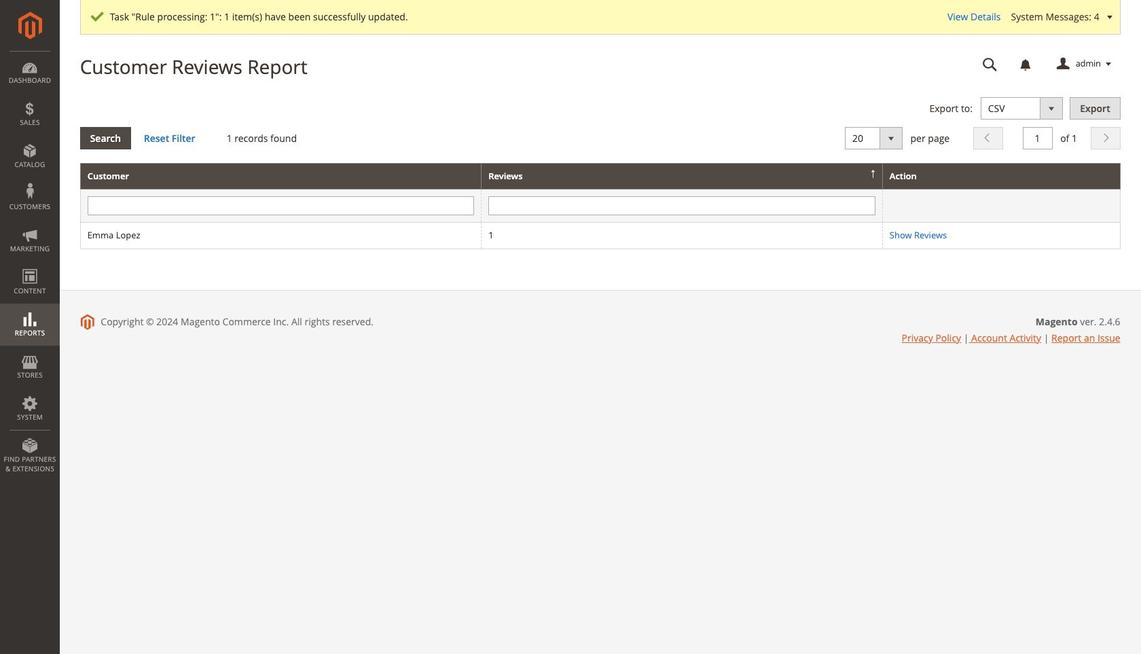 Task type: locate. For each thing, give the bounding box(es) containing it.
None text field
[[87, 197, 474, 216], [489, 197, 875, 216], [87, 197, 474, 216], [489, 197, 875, 216]]

menu bar
[[0, 51, 60, 480]]

None text field
[[973, 52, 1007, 76], [1023, 127, 1052, 149], [973, 52, 1007, 76], [1023, 127, 1052, 149]]



Task type: vqa. For each thing, say whether or not it's contained in the screenshot.
MENU BAR
yes



Task type: describe. For each thing, give the bounding box(es) containing it.
magento admin panel image
[[18, 12, 42, 39]]



